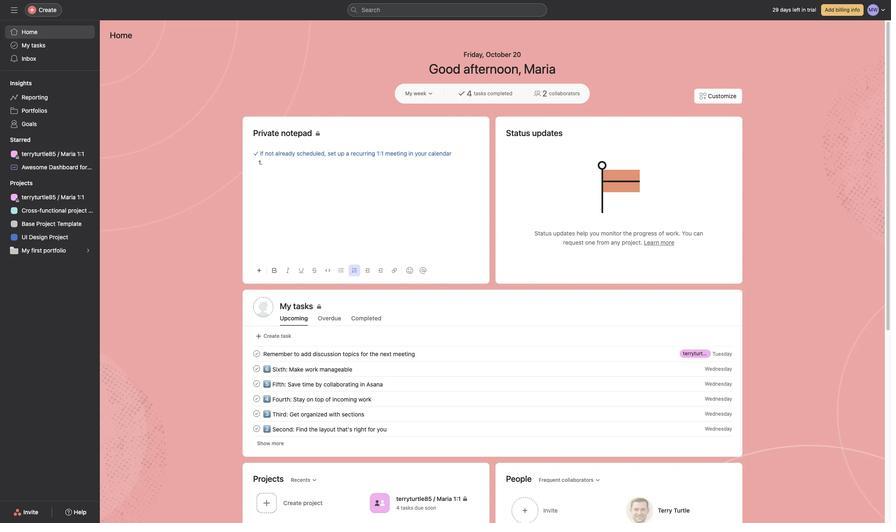 Task type: vqa. For each thing, say whether or not it's contained in the screenshot.
Thursday button to the bottom
no



Task type: locate. For each thing, give the bounding box(es) containing it.
meeting left your
[[385, 150, 407, 157]]

1 wednesday button from the top
[[705, 366, 733, 372]]

completed checkbox left 3️⃣
[[252, 409, 262, 419]]

insights button
[[0, 79, 32, 87]]

updates
[[554, 230, 576, 237]]

0 vertical spatial projects
[[10, 179, 33, 187]]

0 vertical spatial tasks
[[31, 42, 46, 49]]

design
[[29, 234, 48, 241]]

frequent collaborators button
[[536, 474, 605, 486]]

3 completed image from the top
[[252, 394, 262, 404]]

base project template link
[[5, 217, 95, 231]]

1 vertical spatial projects
[[253, 474, 284, 484]]

completed checkbox left 5️⃣
[[252, 379, 262, 389]]

4 completed image from the top
[[252, 409, 262, 419]]

private notepad
[[253, 128, 312, 138]]

0 vertical spatial for
[[80, 164, 87, 171]]

4️⃣ fourth: stay on top of incoming work
[[263, 396, 372, 403]]

my inside projects element
[[22, 247, 30, 254]]

the left next
[[370, 350, 379, 357]]

my inside dropdown button
[[406, 90, 413, 97]]

4 for 4
[[467, 89, 472, 98]]

1 completed checkbox from the top
[[252, 349, 262, 359]]

portfolios link
[[5, 104, 95, 117]]

project right new
[[102, 164, 122, 171]]

home
[[22, 28, 38, 35], [110, 30, 132, 40]]

meeting
[[385, 150, 407, 157], [393, 350, 415, 357]]

1 horizontal spatial in
[[409, 150, 413, 157]]

2 vertical spatial completed checkbox
[[252, 394, 262, 404]]

✓
[[253, 150, 258, 157]]

starred button
[[0, 136, 31, 144]]

3 completed checkbox from the top
[[252, 394, 262, 404]]

0 vertical spatial create
[[39, 6, 57, 13]]

create inside popup button
[[39, 6, 57, 13]]

tasks inside 'link'
[[31, 42, 46, 49]]

4 left tasks completed
[[467, 89, 472, 98]]

completed checkbox left 6️⃣
[[252, 364, 262, 374]]

4 tasks due soon
[[396, 505, 437, 511]]

terryturtle85 / maria 1:1 link inside starred element
[[5, 147, 95, 161]]

project up ui design project
[[36, 220, 55, 227]]

1 vertical spatial terryturtle85 / maria 1:1 link
[[5, 191, 95, 204]]

the up project.
[[624, 230, 632, 237]]

tasks for my tasks
[[31, 42, 46, 49]]

0 vertical spatial terryturtle85 / maria 1:1 link
[[5, 147, 95, 161]]

add profile photo image
[[253, 297, 273, 317]]

create up home link in the top of the page
[[39, 6, 57, 13]]

ui design project
[[22, 234, 68, 241]]

5 wednesday from the top
[[705, 426, 733, 432]]

meeting right next
[[393, 350, 415, 357]]

1 vertical spatial tasks
[[474, 90, 487, 97]]

friday,
[[464, 51, 485, 58]]

organized
[[301, 411, 327, 418]]

completed checkbox for remember
[[252, 349, 262, 359]]

request
[[564, 239, 584, 246]]

completed image
[[252, 349, 262, 359], [252, 379, 262, 389], [252, 394, 262, 404], [252, 409, 262, 419], [252, 424, 262, 434]]

my left first
[[22, 247, 30, 254]]

0 vertical spatial meeting
[[385, 150, 407, 157]]

completed image left 2️⃣
[[252, 424, 262, 434]]

1 horizontal spatial invite
[[544, 507, 558, 514]]

add
[[826, 7, 835, 13]]

of right top
[[325, 396, 331, 403]]

if
[[260, 150, 263, 157]]

tasks left the due
[[401, 505, 413, 511]]

1 vertical spatial completed checkbox
[[252, 409, 262, 419]]

1 vertical spatial more
[[272, 441, 284, 447]]

3️⃣
[[263, 411, 271, 418]]

toolbar
[[253, 261, 479, 280]]

my inside 'link'
[[22, 42, 30, 49]]

learn more
[[645, 239, 675, 246]]

1 vertical spatial collaborators
[[562, 477, 594, 483]]

for right topics
[[361, 350, 368, 357]]

wednesday button for work
[[705, 396, 733, 402]]

strikethrough image
[[312, 268, 317, 273]]

0 horizontal spatial create
[[39, 6, 57, 13]]

help
[[577, 230, 589, 237]]

create inside button
[[264, 333, 280, 339]]

completed checkbox for 2️⃣
[[252, 424, 262, 434]]

2 wednesday from the top
[[705, 381, 733, 387]]

1 vertical spatial you
[[377, 426, 387, 433]]

completed
[[488, 90, 513, 97]]

you up one
[[590, 230, 600, 237]]

new
[[89, 164, 101, 171]]

for right the right
[[368, 426, 376, 433]]

progress
[[634, 230, 658, 237]]

soon
[[425, 505, 437, 511]]

1 completed image from the top
[[252, 349, 262, 359]]

terryturtle85 / maria 1:1 link inside projects element
[[5, 191, 95, 204]]

1:1
[[377, 150, 384, 157], [77, 150, 84, 157], [77, 194, 84, 201], [732, 351, 738, 357], [454, 496, 461, 503]]

1 horizontal spatial create
[[264, 333, 280, 339]]

1 horizontal spatial more
[[661, 239, 675, 246]]

my left week
[[406, 90, 413, 97]]

on
[[307, 396, 313, 403]]

2 vertical spatial completed checkbox
[[252, 424, 262, 434]]

0 vertical spatial my
[[22, 42, 30, 49]]

completed checkbox for 3️⃣
[[252, 409, 262, 419]]

global element
[[0, 20, 100, 70]]

work right make
[[305, 366, 318, 373]]

incoming
[[333, 396, 357, 403]]

status updates
[[507, 128, 563, 138]]

completed image for 2️⃣
[[252, 424, 262, 434]]

invite inside button
[[23, 509, 38, 516]]

/
[[58, 150, 59, 157], [58, 194, 59, 201], [715, 351, 716, 357], [434, 496, 435, 503]]

more
[[661, 239, 675, 246], [272, 441, 284, 447]]

for
[[80, 164, 87, 171], [361, 350, 368, 357], [368, 426, 376, 433]]

create task button
[[253, 331, 294, 342]]

portfolios
[[22, 107, 47, 114]]

tasks left completed
[[474, 90, 487, 97]]

4 right people icon
[[396, 505, 400, 511]]

0 horizontal spatial invite
[[23, 509, 38, 516]]

you
[[683, 230, 693, 237]]

terryturtle85 / maria 1:1 inside starred element
[[22, 150, 84, 157]]

starred
[[10, 136, 31, 143]]

0 horizontal spatial 4
[[396, 505, 400, 511]]

see details, my first portfolio image
[[86, 248, 91, 253]]

1 vertical spatial completed checkbox
[[252, 379, 262, 389]]

completed checkbox for 4️⃣
[[252, 394, 262, 404]]

0 horizontal spatial in
[[360, 381, 365, 388]]

project up portfolio
[[49, 234, 68, 241]]

1 horizontal spatial work
[[359, 396, 372, 403]]

projects down awesome
[[10, 179, 33, 187]]

for left new
[[80, 164, 87, 171]]

notepad
[[281, 128, 312, 138]]

project
[[102, 164, 122, 171], [36, 220, 55, 227], [49, 234, 68, 241]]

1 horizontal spatial the
[[370, 350, 379, 357]]

0 horizontal spatial projects
[[10, 179, 33, 187]]

0 vertical spatial of
[[659, 230, 665, 237]]

3 wednesday button from the top
[[705, 396, 733, 402]]

2 completed image from the top
[[252, 379, 262, 389]]

completed image left 3️⃣
[[252, 409, 262, 419]]

0 horizontal spatial home
[[22, 28, 38, 35]]

you
[[590, 230, 600, 237], [377, 426, 387, 433]]

completed checkbox for 5️⃣
[[252, 379, 262, 389]]

0 vertical spatial completed checkbox
[[252, 364, 262, 374]]

projects inside projects dropdown button
[[10, 179, 33, 187]]

tasks
[[31, 42, 46, 49], [474, 90, 487, 97], [401, 505, 413, 511]]

2 vertical spatial terryturtle85 / maria 1:1 link
[[680, 350, 738, 358]]

completed image for 5️⃣
[[252, 379, 262, 389]]

collaborators inside dropdown button
[[562, 477, 594, 483]]

more right show
[[272, 441, 284, 447]]

create
[[39, 6, 57, 13], [264, 333, 280, 339]]

1 vertical spatial create
[[264, 333, 280, 339]]

0 vertical spatial work
[[305, 366, 318, 373]]

by
[[316, 381, 322, 388]]

ui design project link
[[5, 231, 95, 244]]

emoji image
[[407, 267, 413, 274]]

3 completed checkbox from the top
[[252, 424, 262, 434]]

completed image left 4️⃣
[[252, 394, 262, 404]]

awesome dashboard for new project
[[22, 164, 122, 171]]

1 vertical spatial of
[[325, 396, 331, 403]]

wednesday for asana
[[705, 381, 733, 387]]

2 wednesday button from the top
[[705, 381, 733, 387]]

friday, october 20 good afternoon, maria
[[429, 51, 556, 77]]

20
[[513, 51, 522, 58]]

terryturtle85
[[22, 150, 56, 157], [22, 194, 56, 201], [683, 351, 714, 357], [396, 496, 432, 503]]

5️⃣
[[263, 381, 271, 388]]

0 vertical spatial 4
[[467, 89, 472, 98]]

2 completed checkbox from the top
[[252, 409, 262, 419]]

1 vertical spatial the
[[370, 350, 379, 357]]

0 vertical spatial the
[[624, 230, 632, 237]]

2 vertical spatial tasks
[[401, 505, 413, 511]]

0 vertical spatial completed checkbox
[[252, 349, 262, 359]]

my up inbox
[[22, 42, 30, 49]]

1 horizontal spatial you
[[590, 230, 600, 237]]

fourth:
[[272, 396, 292, 403]]

my for my week
[[406, 90, 413, 97]]

any
[[611, 239, 621, 246]]

0 vertical spatial in
[[802, 7, 807, 13]]

1 horizontal spatial projects
[[253, 474, 284, 484]]

0 horizontal spatial the
[[309, 426, 318, 433]]

completed checkbox left 2️⃣
[[252, 424, 262, 434]]

1 completed checkbox from the top
[[252, 364, 262, 374]]

meeting inside document
[[385, 150, 407, 157]]

0 horizontal spatial of
[[325, 396, 331, 403]]

status
[[535, 230, 552, 237]]

due
[[415, 505, 424, 511]]

maria
[[524, 61, 556, 77], [61, 150, 76, 157], [61, 194, 76, 201], [718, 351, 731, 357], [437, 496, 452, 503]]

projects left recents
[[253, 474, 284, 484]]

in left your
[[409, 150, 413, 157]]

at mention image
[[420, 267, 427, 274]]

wednesday for for
[[705, 426, 733, 432]]

work down asana
[[359, 396, 372, 403]]

4 wednesday button from the top
[[705, 411, 733, 417]]

0 horizontal spatial you
[[377, 426, 387, 433]]

completed image up completed image
[[252, 349, 262, 359]]

people image
[[375, 498, 385, 508]]

underline image
[[299, 268, 304, 273]]

1 vertical spatial 4
[[396, 505, 400, 511]]

awesome dashboard for new project link
[[5, 161, 122, 174]]

more inside 'button'
[[272, 441, 284, 447]]

0 vertical spatial more
[[661, 239, 675, 246]]

Completed checkbox
[[252, 349, 262, 359], [252, 379, 262, 389], [252, 394, 262, 404]]

tasks up inbox
[[31, 42, 46, 49]]

1:1 inside projects element
[[77, 194, 84, 201]]

5 completed image from the top
[[252, 424, 262, 434]]

sections
[[342, 411, 364, 418]]

0 vertical spatial project
[[102, 164, 122, 171]]

collaborators right 2
[[550, 90, 580, 97]]

create left task on the bottom left of the page
[[264, 333, 280, 339]]

you right the right
[[377, 426, 387, 433]]

maria inside friday, october 20 good afternoon, maria
[[524, 61, 556, 77]]

from
[[597, 239, 610, 246]]

create button
[[25, 3, 62, 17]]

2 vertical spatial project
[[49, 234, 68, 241]]

the right find
[[309, 426, 318, 433]]

in left asana
[[360, 381, 365, 388]]

1 vertical spatial my
[[406, 90, 413, 97]]

trial
[[808, 7, 817, 13]]

2 horizontal spatial the
[[624, 230, 632, 237]]

completed checkbox left 4️⃣
[[252, 394, 262, 404]]

inbox
[[22, 55, 36, 62]]

5 wednesday button from the top
[[705, 426, 733, 432]]

Completed checkbox
[[252, 364, 262, 374], [252, 409, 262, 419], [252, 424, 262, 434]]

1:1 inside starred element
[[77, 150, 84, 157]]

2
[[543, 89, 548, 98]]

upcoming
[[280, 315, 308, 322]]

1 horizontal spatial tasks
[[401, 505, 413, 511]]

my week
[[406, 90, 427, 97]]

code image
[[325, 268, 330, 273]]

you inside status updates help you monitor the progress of work. you can request one from any project.
[[590, 230, 600, 237]]

help button
[[60, 505, 92, 520]]

of up 'learn more' link
[[659, 230, 665, 237]]

1 horizontal spatial of
[[659, 230, 665, 237]]

more for learn more
[[661, 239, 675, 246]]

completed image for 4️⃣
[[252, 394, 262, 404]]

terryturtle85 / maria 1:1 link
[[5, 147, 95, 161], [5, 191, 95, 204], [680, 350, 738, 358]]

2 vertical spatial my
[[22, 247, 30, 254]]

first
[[31, 247, 42, 254]]

collaborators right frequent
[[562, 477, 594, 483]]

wednesday button
[[705, 366, 733, 372], [705, 381, 733, 387], [705, 396, 733, 402], [705, 411, 733, 417], [705, 426, 733, 432]]

completed checkbox up completed image
[[252, 349, 262, 359]]

4 wednesday from the top
[[705, 411, 733, 417]]

in right "left"
[[802, 7, 807, 13]]

goals
[[22, 120, 37, 127]]

0 horizontal spatial more
[[272, 441, 284, 447]]

terryturtle85 / maria 1:1 link for dashboard
[[5, 147, 95, 161]]

2 horizontal spatial in
[[802, 7, 807, 13]]

projects button
[[0, 179, 33, 187]]

0 vertical spatial you
[[590, 230, 600, 237]]

already
[[275, 150, 295, 157]]

completed image left 5️⃣
[[252, 379, 262, 389]]

1 horizontal spatial 4
[[467, 89, 472, 98]]

completed checkbox for 6️⃣
[[252, 364, 262, 374]]

3 wednesday from the top
[[705, 396, 733, 402]]

days
[[781, 7, 792, 13]]

of
[[659, 230, 665, 237], [325, 396, 331, 403]]

2 vertical spatial in
[[360, 381, 365, 388]]

project inside 'link'
[[102, 164, 122, 171]]

the inside status updates help you monitor the progress of work. you can request one from any project.
[[624, 230, 632, 237]]

more down 'work.'
[[661, 239, 675, 246]]

1 vertical spatial in
[[409, 150, 413, 157]]

2 completed checkbox from the top
[[252, 379, 262, 389]]

hide sidebar image
[[11, 7, 17, 13]]

1 vertical spatial work
[[359, 396, 372, 403]]

0 horizontal spatial tasks
[[31, 42, 46, 49]]

awesome
[[22, 164, 47, 171]]



Task type: describe. For each thing, give the bounding box(es) containing it.
discussion
[[313, 350, 341, 357]]

create project link
[[253, 491, 366, 517]]

fifth:
[[272, 381, 286, 388]]

italics image
[[285, 268, 290, 273]]

invite button
[[8, 505, 44, 520]]

terryturtle85 inside projects element
[[22, 194, 56, 201]]

base project template
[[22, 220, 82, 227]]

third:
[[272, 411, 288, 418]]

your
[[415, 150, 427, 157]]

show more
[[257, 441, 284, 447]]

wednesday for work
[[705, 396, 733, 402]]

upcoming button
[[280, 315, 308, 326]]

inbox link
[[5, 52, 95, 65]]

scheduled,
[[297, 150, 326, 157]]

top
[[315, 396, 324, 403]]

increase list indent image
[[379, 268, 384, 273]]

october
[[486, 51, 512, 58]]

insert an object image
[[257, 268, 262, 273]]

completed image for remember
[[252, 349, 262, 359]]

terryturtle85 inside starred element
[[22, 150, 56, 157]]

of inside status updates help you monitor the progress of work. you can request one from any project.
[[659, 230, 665, 237]]

billing
[[836, 7, 850, 13]]

plan
[[88, 207, 100, 214]]

wednesday button for for
[[705, 426, 733, 432]]

/ inside projects element
[[58, 194, 59, 201]]

in inside document
[[409, 150, 413, 157]]

private
[[253, 128, 279, 138]]

search button
[[348, 3, 548, 17]]

cross-functional project plan
[[22, 207, 100, 214]]

a
[[346, 150, 349, 157]]

2 vertical spatial for
[[368, 426, 376, 433]]

add billing info button
[[822, 4, 864, 16]]

bulleted list image
[[339, 268, 344, 273]]

add billing info
[[826, 7, 861, 13]]

get
[[290, 411, 299, 418]]

portfolio
[[43, 247, 66, 254]]

more for show more
[[272, 441, 284, 447]]

starred element
[[0, 132, 122, 176]]

completed button
[[352, 315, 382, 326]]

maria inside projects element
[[61, 194, 76, 201]]

remember
[[263, 350, 293, 357]]

/ inside starred element
[[58, 150, 59, 157]]

completed image for 3️⃣
[[252, 409, 262, 419]]

invite button
[[507, 493, 618, 523]]

1:1 inside document
[[377, 150, 384, 157]]

right
[[354, 426, 367, 433]]

terryturtle85 / maria 1:1 link for functional
[[5, 191, 95, 204]]

add
[[301, 350, 311, 357]]

not
[[265, 150, 274, 157]]

status updates help you monitor the progress of work. you can request one from any project.
[[535, 230, 704, 246]]

work.
[[666, 230, 681, 237]]

project.
[[622, 239, 643, 246]]

my for my tasks
[[22, 42, 30, 49]]

create project
[[283, 499, 323, 507]]

✓ if not already scheduled, set up a recurring 1:1 meeting in your calendar
[[253, 150, 452, 157]]

my week button
[[402, 88, 437, 100]]

customize
[[709, 92, 737, 100]]

monitor
[[602, 230, 622, 237]]

overdue button
[[318, 315, 342, 326]]

customize button
[[695, 89, 743, 104]]

collaborating
[[324, 381, 359, 388]]

1 vertical spatial for
[[361, 350, 368, 357]]

2 horizontal spatial tasks
[[474, 90, 487, 97]]

1 vertical spatial meeting
[[393, 350, 415, 357]]

2️⃣ second: find the layout that's right for you
[[263, 426, 387, 433]]

4 for 4 tasks due soon
[[396, 505, 400, 511]]

manageable
[[320, 366, 352, 373]]

invite inside dropdown button
[[544, 507, 558, 514]]

projects element
[[0, 176, 100, 259]]

0 vertical spatial collaborators
[[550, 90, 580, 97]]

6️⃣ sixth: make work manageable
[[263, 366, 352, 373]]

cross-functional project plan link
[[5, 204, 100, 217]]

find
[[296, 426, 308, 433]]

for inside 'link'
[[80, 164, 87, 171]]

project
[[68, 207, 87, 214]]

asana
[[367, 381, 383, 388]]

terry turtle
[[658, 507, 690, 514]]

1 horizontal spatial home
[[110, 30, 132, 40]]

cross-
[[22, 207, 40, 214]]

bold image
[[272, 268, 277, 273]]

search list box
[[348, 3, 548, 17]]

info
[[852, 7, 861, 13]]

1 wednesday from the top
[[705, 366, 733, 372]]

afternoon,
[[464, 61, 521, 77]]

next
[[380, 350, 392, 357]]

recurring
[[351, 150, 375, 157]]

decrease list indent image
[[365, 268, 370, 273]]

topics
[[343, 350, 359, 357]]

save
[[288, 381, 301, 388]]

tasks for 4 tasks due soon
[[401, 505, 413, 511]]

create for create task
[[264, 333, 280, 339]]

maria inside starred element
[[61, 150, 76, 157]]

one
[[586, 239, 596, 246]]

my tasks
[[22, 42, 46, 49]]

29
[[773, 7, 779, 13]]

create for create
[[39, 6, 57, 13]]

home inside global element
[[22, 28, 38, 35]]

home link
[[5, 25, 95, 39]]

insights
[[10, 80, 32, 87]]

left
[[793, 7, 801, 13]]

tasks completed
[[474, 90, 513, 97]]

my for my first portfolio
[[22, 247, 30, 254]]

completed image
[[252, 364, 262, 374]]

good
[[429, 61, 461, 77]]

my tasks
[[280, 301, 313, 311]]

with
[[329, 411, 340, 418]]

✓ if not already scheduled, set up a recurring 1:1 meeting in your calendar document
[[253, 149, 479, 258]]

0 horizontal spatial work
[[305, 366, 318, 373]]

stay
[[293, 396, 305, 403]]

wednesday button for asana
[[705, 381, 733, 387]]

task
[[281, 333, 291, 339]]

2 vertical spatial the
[[309, 426, 318, 433]]

numbered list image
[[352, 268, 357, 273]]

insights element
[[0, 76, 100, 132]]

reporting
[[22, 94, 48, 101]]

reporting link
[[5, 91, 95, 104]]

calendar
[[428, 150, 452, 157]]

template
[[57, 220, 82, 227]]

terry turtle button
[[621, 493, 733, 523]]

overdue
[[318, 315, 342, 322]]

1 vertical spatial project
[[36, 220, 55, 227]]

terryturtle85 / maria 1:1 inside projects element
[[22, 194, 84, 201]]

up
[[338, 150, 345, 157]]

week
[[414, 90, 427, 97]]

link image
[[392, 268, 397, 273]]

completed
[[352, 315, 382, 322]]

remember to add discussion topics for the next meeting
[[263, 350, 415, 357]]

that's
[[337, 426, 352, 433]]



